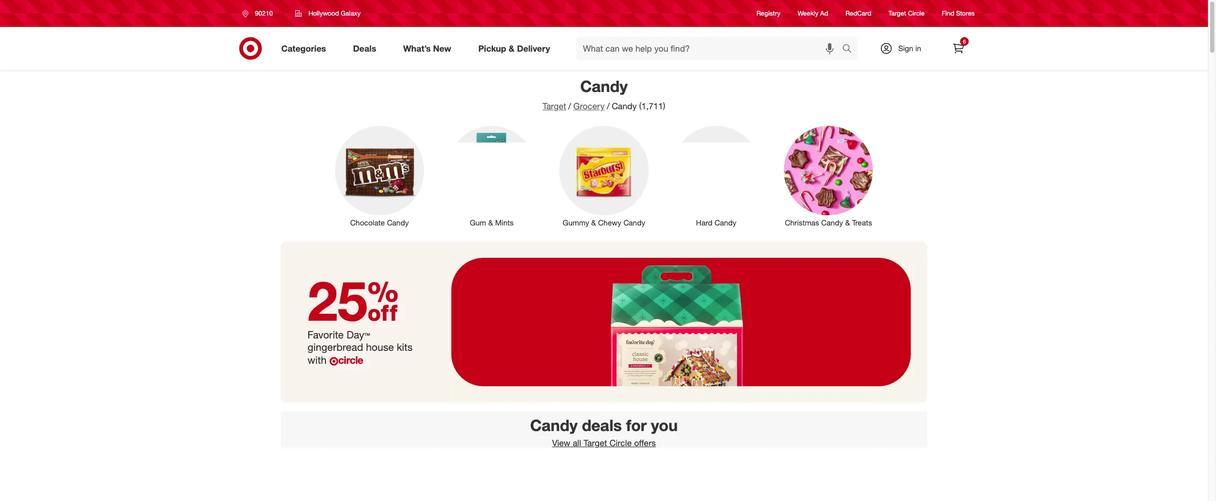 Task type: vqa. For each thing, say whether or not it's contained in the screenshot.
Qty
no



Task type: locate. For each thing, give the bounding box(es) containing it.
/ right grocery link
[[607, 101, 610, 112]]

chocolate candy
[[350, 218, 409, 227]]

What can we help you find? suggestions appear below search field
[[577, 37, 845, 60]]

gummy & chewy candy link
[[552, 124, 656, 228]]

/ right 'target' 'link'
[[569, 101, 571, 112]]

what's new link
[[394, 37, 465, 60]]

1 horizontal spatial /
[[607, 101, 610, 112]]

find stores link
[[942, 9, 975, 18]]

deals
[[353, 43, 376, 54]]

& right pickup
[[509, 43, 515, 54]]

1 horizontal spatial circle
[[908, 9, 925, 17]]

0 horizontal spatial /
[[569, 101, 571, 112]]

(1,711)
[[639, 101, 666, 112]]

target left grocery link
[[543, 101, 566, 112]]

target up sign in link
[[889, 9, 907, 17]]

registry link
[[757, 9, 781, 18]]

& left treats
[[846, 218, 850, 227]]

90210 button
[[236, 4, 284, 23]]

sign
[[899, 44, 914, 53]]

gummy & chewy candy
[[563, 218, 646, 227]]

candy right chocolate
[[387, 218, 409, 227]]

& left chewy on the top
[[591, 218, 596, 227]]

target circle link
[[889, 9, 925, 18]]

circle down for
[[610, 438, 632, 449]]

day
[[347, 329, 365, 341]]

for
[[626, 416, 647, 435]]

& for pickup
[[509, 43, 515, 54]]

& right gum
[[488, 218, 493, 227]]

candy right hard
[[715, 218, 737, 227]]

favorite
[[308, 329, 344, 341]]

chewy
[[598, 218, 622, 227]]

hollywood galaxy
[[309, 9, 361, 17]]

target
[[889, 9, 907, 17], [543, 101, 566, 112], [584, 438, 607, 449]]

hard candy
[[696, 218, 737, 227]]

grocery link
[[574, 101, 605, 112]]

1 vertical spatial target
[[543, 101, 566, 112]]

0 vertical spatial circle
[[908, 9, 925, 17]]

candy inside candy deals for you view all target circle offers
[[530, 416, 578, 435]]

pickup & delivery link
[[469, 37, 564, 60]]

candy
[[581, 77, 628, 96], [612, 101, 637, 112], [387, 218, 409, 227], [624, 218, 646, 227], [715, 218, 737, 227], [822, 218, 844, 227], [530, 416, 578, 435]]

circle
[[908, 9, 925, 17], [610, 438, 632, 449]]

0 horizontal spatial circle
[[610, 438, 632, 449]]

1 horizontal spatial target
[[584, 438, 607, 449]]

1 / from the left
[[569, 101, 571, 112]]

offers
[[634, 438, 656, 449]]

view all target circle offers link
[[550, 435, 658, 452]]

gum & mints link
[[440, 124, 544, 228]]

circle inside target circle link
[[908, 9, 925, 17]]

candy left (1,711)
[[612, 101, 637, 112]]

1 vertical spatial circle
[[610, 438, 632, 449]]

what's new
[[403, 43, 452, 54]]

0 horizontal spatial target
[[543, 101, 566, 112]]

chocolate
[[350, 218, 385, 227]]

sign in
[[899, 44, 922, 53]]

& for gum
[[488, 218, 493, 227]]

target right all
[[584, 438, 607, 449]]

gum & mints
[[470, 218, 514, 227]]

weekly ad
[[798, 9, 829, 17]]

2 horizontal spatial target
[[889, 9, 907, 17]]

2 vertical spatial target
[[584, 438, 607, 449]]

candy left treats
[[822, 218, 844, 227]]

stores
[[957, 9, 975, 17]]

categories link
[[272, 37, 340, 60]]

what's
[[403, 43, 431, 54]]

pickup & delivery
[[479, 43, 550, 54]]

circle left find
[[908, 9, 925, 17]]

hard
[[696, 218, 713, 227]]

target inside candy target / grocery / candy (1,711)
[[543, 101, 566, 112]]

candy inside 'link'
[[387, 218, 409, 227]]

25
[[308, 268, 399, 334]]

candy right chewy on the top
[[624, 218, 646, 227]]

0 vertical spatial target
[[889, 9, 907, 17]]

&
[[509, 43, 515, 54], [488, 218, 493, 227], [591, 218, 596, 227], [846, 218, 850, 227]]

/
[[569, 101, 571, 112], [607, 101, 610, 112]]

candy up 'view'
[[530, 416, 578, 435]]

in
[[916, 44, 922, 53]]



Task type: describe. For each thing, give the bounding box(es) containing it.
view
[[552, 438, 571, 449]]

find
[[942, 9, 955, 17]]

all
[[573, 438, 581, 449]]

target link
[[543, 101, 566, 112]]

gingerbread
[[308, 341, 363, 354]]

grocery
[[574, 101, 605, 112]]

target circle
[[889, 9, 925, 17]]

& for gummy
[[591, 218, 596, 227]]

6
[[963, 38, 966, 45]]

house
[[366, 341, 394, 354]]

ad
[[821, 9, 829, 17]]

registry
[[757, 9, 781, 17]]

90210
[[255, 9, 273, 17]]

gummy
[[563, 218, 589, 227]]

target inside candy deals for you view all target circle offers
[[584, 438, 607, 449]]

christmas candy & treats
[[785, 218, 873, 227]]

candy deals for you view all target circle offers
[[530, 416, 678, 449]]

hollywood galaxy button
[[289, 4, 368, 23]]

christmas candy & treats link
[[777, 124, 881, 228]]

search button
[[838, 37, 864, 63]]

mints
[[495, 218, 514, 227]]

find stores
[[942, 9, 975, 17]]

you
[[651, 416, 678, 435]]

categories
[[281, 43, 326, 54]]

chocolate candy link
[[328, 124, 432, 228]]

hollywood
[[309, 9, 339, 17]]

favorite day ™ gingerbread house kits with
[[308, 329, 413, 366]]

deals
[[582, 416, 622, 435]]

pickup
[[479, 43, 506, 54]]

circle
[[338, 354, 363, 366]]

sign in link
[[871, 37, 939, 60]]

kits
[[397, 341, 413, 354]]

candy up grocery link
[[581, 77, 628, 96]]

deals link
[[344, 37, 390, 60]]

weekly ad link
[[798, 9, 829, 18]]

redcard link
[[846, 9, 872, 18]]

hard candy link
[[665, 124, 768, 228]]

weekly
[[798, 9, 819, 17]]

6 link
[[947, 37, 971, 60]]

gum
[[470, 218, 486, 227]]

search
[[838, 44, 864, 55]]

galaxy
[[341, 9, 361, 17]]

treats
[[852, 218, 873, 227]]

2 / from the left
[[607, 101, 610, 112]]

™
[[365, 329, 370, 341]]

circle inside candy deals for you view all target circle offers
[[610, 438, 632, 449]]

new
[[433, 43, 452, 54]]

christmas
[[785, 218, 820, 227]]

candy target / grocery / candy (1,711)
[[543, 77, 666, 112]]

with
[[308, 354, 327, 366]]

delivery
[[517, 43, 550, 54]]

redcard
[[846, 9, 872, 17]]



